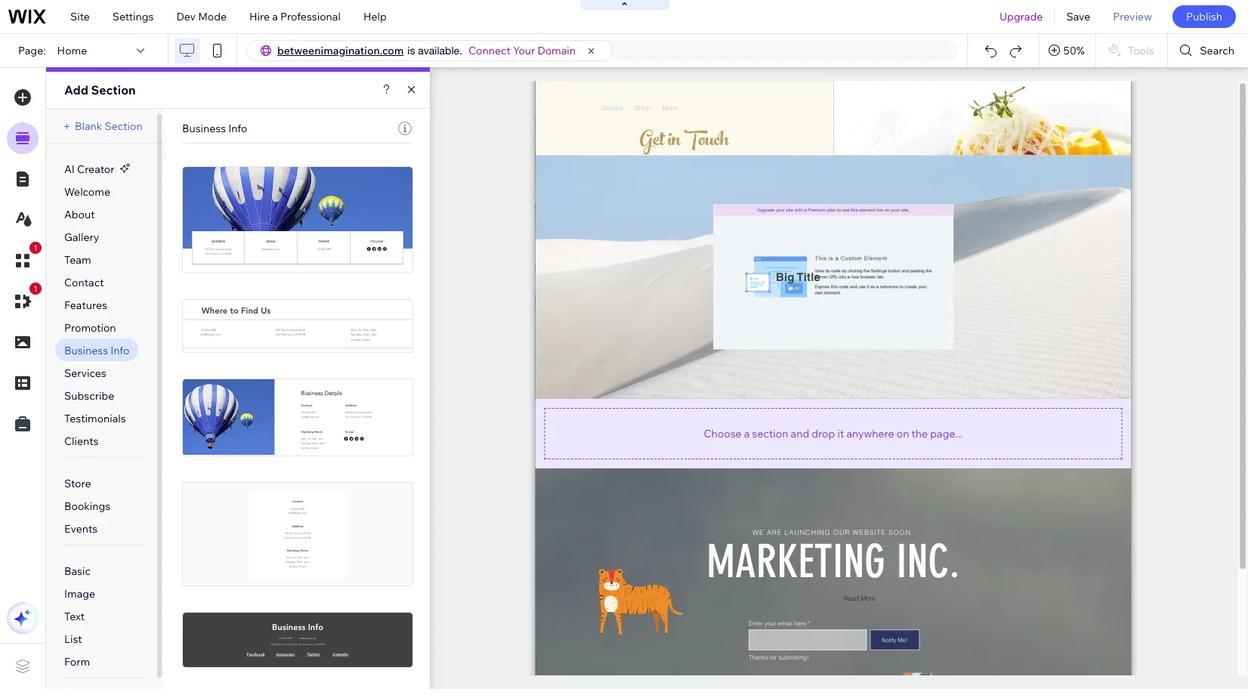 Task type: vqa. For each thing, say whether or not it's contained in the screenshot.
LIST
yes



Task type: describe. For each thing, give the bounding box(es) containing it.
tools
[[1128, 44, 1154, 57]]

blank section
[[75, 119, 143, 133]]

blank
[[75, 119, 102, 133]]

your
[[513, 44, 535, 57]]

0 horizontal spatial info
[[111, 344, 130, 357]]

2 1 from the top
[[33, 284, 38, 293]]

hire
[[249, 10, 270, 23]]

50%
[[1064, 44, 1085, 57]]

professional
[[280, 10, 341, 23]]

form
[[64, 655, 90, 669]]

ai creator
[[64, 162, 114, 176]]

image
[[64, 587, 95, 601]]

add
[[64, 82, 88, 97]]

settings
[[112, 10, 154, 23]]

about
[[64, 208, 95, 221]]

domain
[[538, 44, 576, 57]]

features
[[64, 298, 107, 312]]

0 vertical spatial business
[[182, 122, 226, 135]]

drop
[[812, 427, 835, 440]]

0 horizontal spatial business info
[[64, 344, 130, 357]]

is
[[408, 45, 415, 57]]

subscribe
[[64, 389, 114, 403]]

site
[[70, 10, 90, 23]]

help
[[363, 10, 387, 23]]

1 1 from the top
[[33, 243, 38, 252]]

save button
[[1055, 0, 1102, 33]]

bookings
[[64, 499, 111, 513]]

connect
[[468, 44, 511, 57]]

section for blank section
[[105, 119, 143, 133]]

upgrade
[[1000, 10, 1043, 23]]

anywhere
[[847, 427, 894, 440]]

gallery
[[64, 230, 99, 244]]

1 vertical spatial business
[[64, 344, 108, 357]]

events
[[64, 522, 98, 536]]

dev mode
[[176, 10, 227, 23]]

1 horizontal spatial info
[[228, 122, 247, 135]]

text
[[64, 610, 85, 623]]

welcome
[[64, 185, 110, 199]]

is available. connect your domain
[[408, 44, 576, 57]]

section
[[752, 427, 788, 440]]

publish
[[1186, 10, 1223, 23]]

available.
[[418, 45, 462, 57]]

hire a professional
[[249, 10, 341, 23]]

preview
[[1113, 10, 1152, 23]]

mode
[[198, 10, 227, 23]]



Task type: locate. For each thing, give the bounding box(es) containing it.
1 button left team
[[7, 242, 42, 277]]

1 vertical spatial section
[[105, 119, 143, 133]]

a for professional
[[272, 10, 278, 23]]

and
[[791, 427, 809, 440]]

creator
[[77, 162, 114, 176]]

0 vertical spatial business info
[[182, 122, 247, 135]]

info
[[228, 122, 247, 135], [111, 344, 130, 357]]

preview button
[[1102, 0, 1164, 33]]

1 vertical spatial a
[[744, 427, 750, 440]]

promotion
[[64, 321, 116, 335]]

0 horizontal spatial business
[[64, 344, 108, 357]]

0 vertical spatial 1 button
[[7, 242, 42, 277]]

0 vertical spatial a
[[272, 10, 278, 23]]

home
[[57, 44, 87, 57]]

1 vertical spatial 1 button
[[7, 283, 42, 317]]

section
[[91, 82, 136, 97], [105, 119, 143, 133]]

clients
[[64, 434, 99, 448]]

1 vertical spatial business info
[[64, 344, 130, 357]]

choose a section and drop it anywhere on the page...
[[704, 427, 963, 440]]

1 vertical spatial 1
[[33, 284, 38, 293]]

2 1 button from the top
[[7, 283, 42, 317]]

1 button left 'features'
[[7, 283, 42, 317]]

1 button
[[7, 242, 42, 277], [7, 283, 42, 317]]

save
[[1066, 10, 1091, 23]]

dev
[[176, 10, 196, 23]]

1 vertical spatial info
[[111, 344, 130, 357]]

1 left gallery
[[33, 243, 38, 252]]

0 horizontal spatial a
[[272, 10, 278, 23]]

50% button
[[1040, 34, 1096, 67]]

tools button
[[1096, 34, 1168, 67]]

search button
[[1168, 34, 1248, 67]]

1 horizontal spatial business info
[[182, 122, 247, 135]]

business info
[[182, 122, 247, 135], [64, 344, 130, 357]]

contact
[[64, 276, 104, 289]]

the
[[912, 427, 928, 440]]

a left section
[[744, 427, 750, 440]]

a
[[272, 10, 278, 23], [744, 427, 750, 440]]

1 left contact
[[33, 284, 38, 293]]

section right the blank
[[105, 119, 143, 133]]

a for section
[[744, 427, 750, 440]]

search
[[1200, 44, 1235, 57]]

store
[[64, 477, 91, 490]]

choose
[[704, 427, 742, 440]]

add section
[[64, 82, 136, 97]]

services
[[64, 366, 106, 380]]

team
[[64, 253, 91, 267]]

1 1 button from the top
[[7, 242, 42, 277]]

1 horizontal spatial a
[[744, 427, 750, 440]]

it
[[838, 427, 844, 440]]

ai
[[64, 162, 75, 176]]

basic
[[64, 564, 91, 578]]

section for add section
[[91, 82, 136, 97]]

on
[[897, 427, 909, 440]]

betweenimagination.com
[[277, 44, 404, 57]]

0 vertical spatial info
[[228, 122, 247, 135]]

page...
[[930, 427, 963, 440]]

1 horizontal spatial business
[[182, 122, 226, 135]]

business
[[182, 122, 226, 135], [64, 344, 108, 357]]

testimonials
[[64, 412, 126, 425]]

0 vertical spatial 1
[[33, 243, 38, 252]]

1
[[33, 243, 38, 252], [33, 284, 38, 293]]

publish button
[[1173, 5, 1236, 28]]

list
[[64, 632, 82, 646]]

a right hire
[[272, 10, 278, 23]]

0 vertical spatial section
[[91, 82, 136, 97]]

section up blank section
[[91, 82, 136, 97]]



